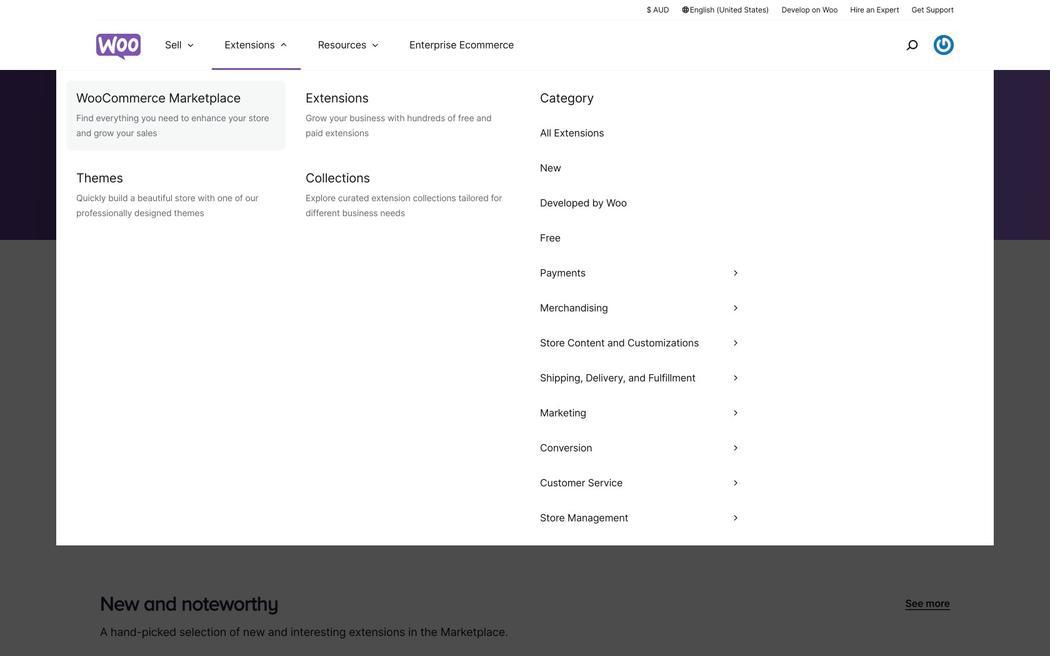 Task type: locate. For each thing, give the bounding box(es) containing it.
search image
[[903, 35, 923, 55]]

None search field
[[96, 173, 409, 220]]



Task type: vqa. For each thing, say whether or not it's contained in the screenshot.
using
no



Task type: describe. For each thing, give the bounding box(es) containing it.
open account menu image
[[934, 35, 954, 55]]

service navigation menu element
[[880, 25, 954, 65]]



